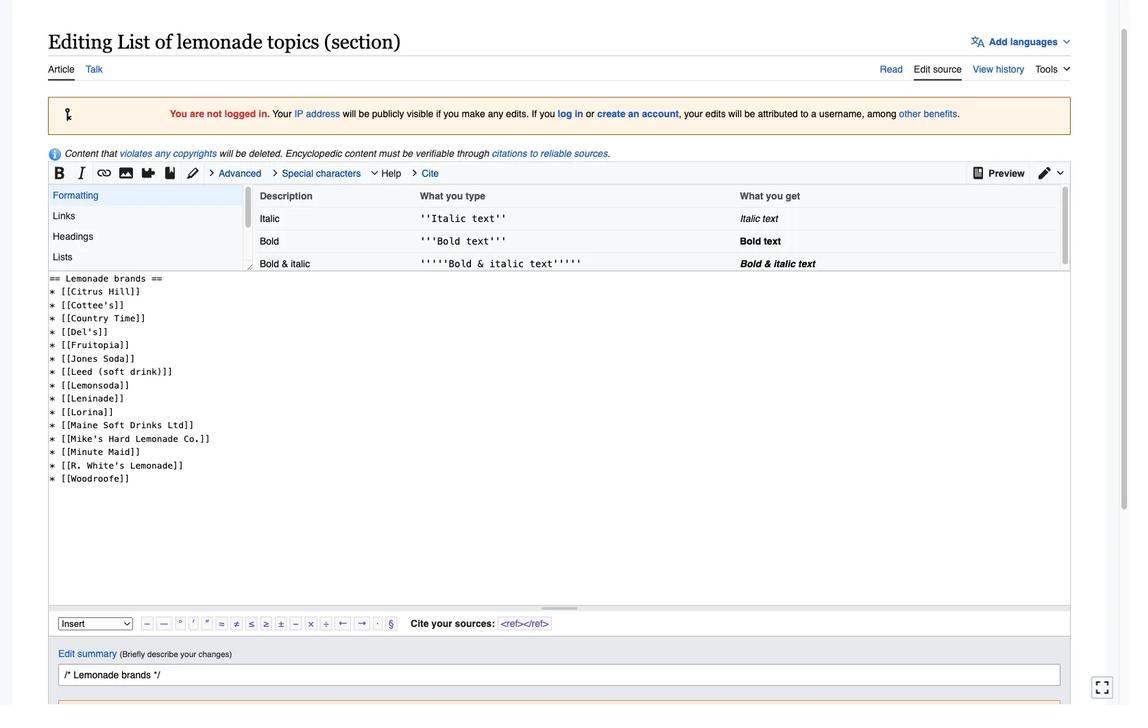 Task type: describe. For each thing, give the bounding box(es) containing it.
or
[[586, 108, 595, 119]]

headings option
[[49, 226, 243, 246]]

0 vertical spatial your
[[684, 108, 703, 119]]

bold for bold & italic
[[260, 258, 279, 269]]

links
[[53, 210, 75, 221]]

bold for bold & italic text
[[740, 258, 762, 269]]

edits
[[706, 108, 726, 119]]

attributed
[[758, 108, 798, 119]]

edit source
[[914, 64, 962, 75]]

edit summary (briefly describe your changes)
[[58, 649, 232, 660]]

± link
[[275, 617, 287, 631]]

reference image
[[163, 163, 177, 183]]

2 horizontal spatial will
[[729, 108, 742, 119]]

publicly
[[372, 108, 404, 119]]

1 horizontal spatial to
[[801, 108, 809, 119]]

talk link
[[86, 55, 103, 79]]

get
[[786, 190, 800, 201]]

bold image
[[53, 163, 67, 183]]

0 vertical spatial .
[[958, 108, 960, 119]]

lists
[[53, 251, 73, 262]]

italic text
[[740, 213, 778, 224]]

edits.
[[506, 108, 529, 119]]

you
[[170, 108, 187, 119]]

− link
[[290, 617, 302, 631]]

citations
[[492, 148, 527, 159]]

create
[[597, 108, 626, 119]]

changes)
[[199, 650, 232, 659]]

images and media image
[[119, 163, 133, 183]]

preview
[[989, 168, 1025, 179]]

& for '''''bold & italic text'''''
[[478, 258, 484, 269]]

your
[[273, 108, 292, 119]]

view
[[973, 64, 994, 75]]

1 vertical spatial to
[[530, 148, 538, 159]]

files
[[53, 272, 73, 283]]

→
[[357, 619, 367, 629]]

(section)
[[324, 30, 401, 53]]

editing
[[48, 30, 112, 53]]

sources
[[574, 148, 608, 159]]

<ref></ref>
[[501, 619, 549, 629]]

among
[[868, 108, 897, 119]]

''italic
[[420, 212, 466, 224]]

edit summary link
[[58, 649, 117, 660]]

language progressive image
[[972, 35, 985, 49]]

cite your sources: <ref></ref>
[[411, 619, 549, 629]]

editing list of lemonade topics (section)
[[48, 30, 401, 53]]

'''bold text'''
[[420, 235, 507, 246]]

text for text''
[[763, 213, 778, 224]]

lemonade
[[177, 30, 263, 53]]

italic for italic
[[260, 213, 280, 224]]

read
[[880, 64, 903, 75]]

cite button
[[410, 162, 447, 184]]

– link
[[141, 617, 153, 631]]

text'''''
[[530, 258, 582, 269]]

←
[[338, 619, 348, 629]]

fullscreen image
[[1096, 681, 1110, 695]]

log
[[558, 108, 572, 119]]

summary
[[78, 649, 117, 660]]

article image
[[972, 163, 986, 183]]

× link
[[305, 617, 317, 631]]

text for text'''
[[764, 235, 781, 246]]

list box inside main content
[[49, 185, 253, 288]]

encyclopedic
[[285, 148, 342, 159]]

topics
[[267, 30, 319, 53]]

≠
[[234, 619, 239, 629]]

formatting option
[[49, 185, 243, 205]]

text'''
[[466, 235, 507, 246]]

bold & italic
[[260, 258, 310, 269]]

verifiable
[[416, 148, 454, 159]]

help
[[382, 168, 401, 179]]

· link
[[373, 617, 383, 631]]

italic for '''''bold & italic text'''''
[[489, 258, 524, 269]]

create an account link
[[597, 108, 679, 119]]

2 vertical spatial text
[[798, 258, 815, 269]]

±
[[278, 619, 284, 629]]

must
[[379, 148, 400, 159]]

preview button
[[968, 162, 1030, 184]]

& for bold & italic text
[[764, 258, 771, 269]]

what for what you get
[[740, 190, 764, 201]]

1 vertical spatial your
[[432, 619, 452, 629]]

describe
[[147, 650, 178, 659]]

≈ link
[[216, 617, 228, 631]]

lists option
[[49, 246, 243, 267]]

add languages
[[989, 36, 1058, 47]]

cite for cite
[[422, 168, 439, 179]]

history
[[997, 64, 1025, 75]]

special
[[282, 168, 314, 179]]

that
[[101, 148, 117, 159]]

special characters
[[282, 168, 361, 179]]

account
[[642, 108, 679, 119]]

links option
[[49, 205, 243, 226]]

article link
[[48, 55, 75, 81]]

violates
[[119, 148, 152, 159]]

languages
[[1011, 36, 1058, 47]]

username,
[[820, 108, 865, 119]]

→ link
[[354, 617, 370, 631]]

italic image
[[75, 163, 88, 183]]



Task type: locate. For each thing, give the bounding box(es) containing it.
none text field inside main content
[[58, 664, 1061, 686]]

'''''bold & italic text'''''
[[420, 258, 582, 269]]

benefits
[[924, 108, 958, 119]]

Wikitext source editor text field
[[49, 271, 1071, 605]]

be up 'advanced'
[[235, 148, 246, 159]]

what you get
[[740, 190, 800, 201]]

add
[[989, 36, 1008, 47]]

of
[[155, 30, 172, 53]]

content
[[345, 148, 376, 159]]

italic for bold & italic
[[291, 258, 310, 269]]

& for bold & italic
[[282, 258, 288, 269]]

1 horizontal spatial will
[[343, 108, 356, 119]]

files option
[[49, 267, 243, 288]]

−
[[293, 619, 299, 629]]

0 vertical spatial edit
[[914, 64, 931, 75]]

edit left the source
[[914, 64, 931, 75]]

cite down verifiable
[[422, 168, 439, 179]]

edit left summary
[[58, 649, 75, 660]]

to
[[801, 108, 809, 119], [530, 148, 538, 159]]

read link
[[880, 55, 903, 79]]

0 horizontal spatial &
[[282, 258, 288, 269]]

1 horizontal spatial italic
[[489, 258, 524, 269]]

content
[[64, 148, 98, 159]]

≤ link
[[245, 617, 258, 631]]

. down create
[[608, 148, 610, 159]]

your right ','
[[684, 108, 703, 119]]

in
[[575, 108, 584, 119]]

— link
[[156, 617, 172, 631]]

your left sources:
[[432, 619, 452, 629]]

be left publicly
[[359, 108, 370, 119]]

be left attributed
[[745, 108, 755, 119]]

bold & italic text
[[740, 258, 815, 269]]

bold for bold text
[[740, 235, 762, 246]]

to left a
[[801, 108, 809, 119]]

None text field
[[58, 664, 1061, 686]]

0 vertical spatial cite
[[422, 168, 439, 179]]

″
[[205, 619, 210, 629]]

description
[[260, 190, 313, 201]]

syntax highlighting image
[[186, 163, 200, 183]]

1 horizontal spatial your
[[432, 619, 452, 629]]

type
[[466, 190, 486, 201]]

will right address
[[343, 108, 356, 119]]

special characters button
[[270, 162, 369, 184]]

edit
[[914, 64, 931, 75], [58, 649, 75, 660]]

0 vertical spatial any
[[488, 108, 504, 119]]

text''
[[472, 212, 507, 224]]

'''''bold
[[420, 258, 472, 269]]

bold text
[[740, 235, 781, 246]]

violates any copyrights link
[[119, 148, 217, 159]]

italic up bold text on the top
[[740, 213, 760, 224]]

0 horizontal spatial any
[[155, 148, 170, 159]]

0 vertical spatial to
[[801, 108, 809, 119]]

you are not logged in. your ip address will be publicly visible if you make any edits. if you log in or create an account , your edits will be attributed to a username, among other benefits .
[[170, 108, 960, 119]]

'''bold
[[420, 235, 460, 246]]

through
[[457, 148, 489, 159]]

content that violates any copyrights will be deleted. encyclopedic content must be verifiable through citations to reliable sources .
[[64, 148, 610, 159]]

what you type
[[420, 190, 486, 201]]

& down "description"
[[282, 258, 288, 269]]

′
[[192, 619, 195, 629]]

1 horizontal spatial .
[[958, 108, 960, 119]]

1 horizontal spatial any
[[488, 108, 504, 119]]

0 horizontal spatial italic
[[291, 258, 310, 269]]

edit for edit summary (briefly describe your changes)
[[58, 649, 75, 660]]

make
[[462, 108, 485, 119]]

0 vertical spatial text
[[763, 213, 778, 224]]

(briefly
[[120, 650, 145, 659]]

deleted.
[[249, 148, 283, 159]]

° link
[[175, 617, 186, 631]]

main content containing editing
[[43, 23, 1080, 706]]

will up advanced dropdown button
[[219, 148, 233, 159]]

0 horizontal spatial .
[[608, 148, 610, 159]]

1 what from the left
[[420, 190, 443, 201]]

be
[[359, 108, 370, 119], [745, 108, 755, 119], [235, 148, 246, 159], [402, 148, 413, 159]]

bold for bold
[[260, 235, 279, 246]]

tools
[[1036, 64, 1058, 75]]

°
[[179, 619, 182, 629]]

0 horizontal spatial what
[[420, 190, 443, 201]]

main content
[[43, 23, 1080, 706]]

are
[[190, 108, 204, 119]]

any left edits.
[[488, 108, 504, 119]]

0 horizontal spatial italic
[[260, 213, 280, 224]]

ip address link
[[295, 108, 340, 119]]

—
[[159, 619, 169, 629]]

view history
[[973, 64, 1025, 75]]

your right 'describe'
[[180, 650, 196, 659]]

italic for italic text
[[740, 213, 760, 224]]

,
[[679, 108, 682, 119]]

0 horizontal spatial your
[[180, 650, 196, 659]]

headings
[[53, 231, 93, 242]]

list box
[[49, 185, 253, 288]]

what for what you type
[[420, 190, 443, 201]]

cite for cite your sources: <ref></ref>
[[411, 619, 429, 629]]

2 horizontal spatial your
[[684, 108, 703, 119]]

other benefits link
[[900, 108, 958, 119]]

–
[[145, 619, 150, 629]]

not
[[207, 108, 222, 119]]

''italic text''
[[420, 212, 507, 224]]

list
[[117, 30, 150, 53]]

≥
[[264, 619, 269, 629]]

2 horizontal spatial &
[[764, 258, 771, 269]]

÷ link
[[320, 617, 332, 631]]

÷
[[323, 619, 329, 629]]

. down the source
[[958, 108, 960, 119]]

& down bold text on the top
[[764, 258, 771, 269]]

an
[[628, 108, 640, 119]]

link image
[[97, 163, 111, 183]]

any up 'reference' image
[[155, 148, 170, 159]]

cite right the §
[[411, 619, 429, 629]]

what up 'italic text'
[[740, 190, 764, 201]]

be right the must
[[402, 148, 413, 159]]

talk
[[86, 64, 103, 75]]

edit source link
[[914, 55, 962, 81]]

0 horizontal spatial edit
[[58, 649, 75, 660]]

2 what from the left
[[740, 190, 764, 201]]

1 horizontal spatial &
[[478, 258, 484, 269]]

0 horizontal spatial to
[[530, 148, 538, 159]]

1 vertical spatial any
[[155, 148, 170, 159]]

list box containing formatting
[[49, 185, 253, 288]]

1 horizontal spatial what
[[740, 190, 764, 201]]

2 vertical spatial your
[[180, 650, 196, 659]]

text
[[763, 213, 778, 224], [764, 235, 781, 246], [798, 258, 815, 269]]

formatting
[[53, 190, 99, 200]]

will right edits
[[729, 108, 742, 119]]

what down cite dropdown button
[[420, 190, 443, 201]]

1 horizontal spatial italic
[[740, 213, 760, 224]]

1 horizontal spatial edit
[[914, 64, 931, 75]]

to left reliable
[[530, 148, 538, 159]]

′ link
[[189, 617, 199, 631]]

edit for edit source
[[914, 64, 931, 75]]

≠ link
[[231, 617, 243, 631]]

1 vertical spatial text
[[764, 235, 781, 246]]

ip
[[295, 108, 304, 119]]

advanced button
[[206, 162, 270, 184]]

view history link
[[973, 55, 1025, 79]]

1 italic from the left
[[260, 213, 280, 224]]

§
[[389, 619, 394, 629]]

0 horizontal spatial will
[[219, 148, 233, 159]]

if
[[436, 108, 441, 119]]

&
[[478, 258, 484, 269], [282, 258, 288, 269], [764, 258, 771, 269]]

other
[[900, 108, 921, 119]]

italic for bold & italic text
[[774, 258, 796, 269]]

1 vertical spatial cite
[[411, 619, 429, 629]]

if
[[532, 108, 537, 119]]

address
[[306, 108, 340, 119]]

a
[[812, 108, 817, 119]]

logged
[[225, 108, 256, 119]]

·
[[377, 619, 379, 629]]

sources:
[[455, 619, 495, 629]]

insert a template image
[[141, 163, 155, 183]]

your inside edit summary (briefly describe your changes)
[[180, 650, 196, 659]]

italic down "description"
[[260, 213, 280, 224]]

2 italic from the left
[[740, 213, 760, 224]]

& down text'''
[[478, 258, 484, 269]]

you
[[444, 108, 459, 119], [540, 108, 555, 119], [446, 190, 463, 201], [766, 190, 783, 201]]

2 horizontal spatial italic
[[774, 258, 796, 269]]

1 vertical spatial .
[[608, 148, 610, 159]]

← link
[[335, 617, 351, 631]]

cite inside dropdown button
[[422, 168, 439, 179]]

1 vertical spatial edit
[[58, 649, 75, 660]]



Task type: vqa. For each thing, say whether or not it's contained in the screenshot.
right 2006
no



